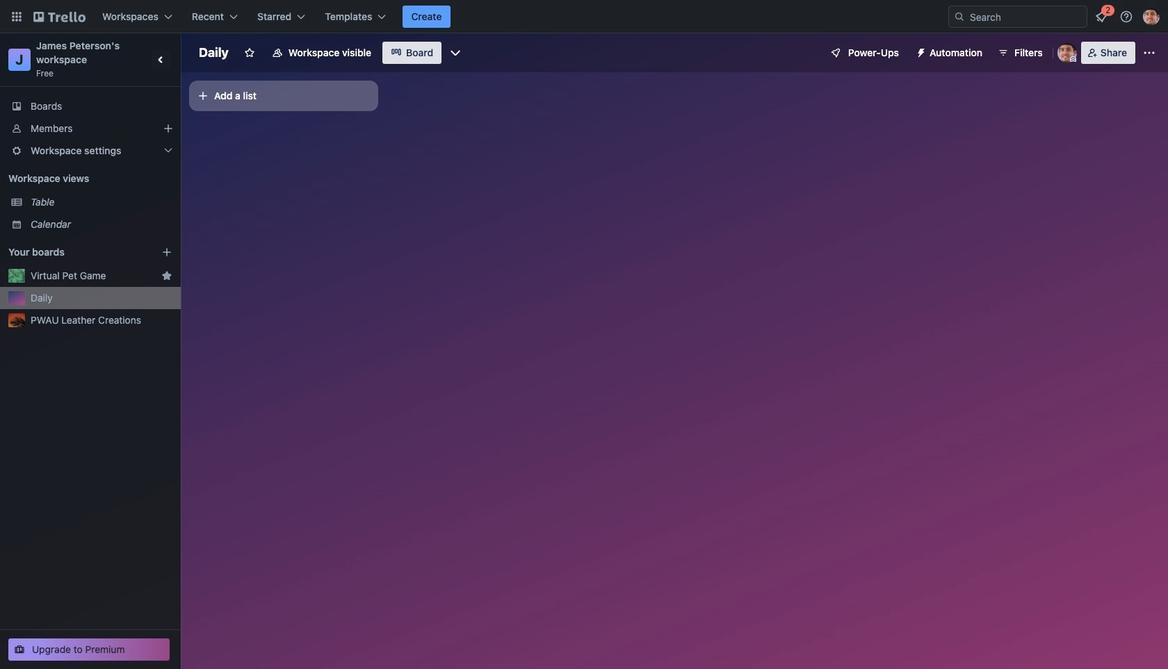 Task type: describe. For each thing, give the bounding box(es) containing it.
2 notifications image
[[1093, 8, 1110, 25]]

search image
[[954, 11, 965, 22]]

james peterson (jamespeterson93) image inside primary "element"
[[1143, 8, 1160, 25]]

workspace navigation collapse icon image
[[152, 50, 171, 70]]

star or unstar board image
[[244, 47, 255, 58]]

customize views image
[[449, 46, 463, 60]]

this member is an admin of this board. image
[[1070, 56, 1076, 63]]

Board name text field
[[192, 42, 236, 64]]

open information menu image
[[1120, 10, 1134, 24]]

primary element
[[0, 0, 1168, 33]]



Task type: locate. For each thing, give the bounding box(es) containing it.
show menu image
[[1143, 46, 1157, 60]]

0 vertical spatial james peterson (jamespeterson93) image
[[1143, 8, 1160, 25]]

starred icon image
[[161, 271, 172, 282]]

Search field
[[965, 7, 1087, 26]]

james peterson (jamespeterson93) image
[[1143, 8, 1160, 25], [1058, 43, 1077, 63]]

james peterson (jamespeterson93) image down search field
[[1058, 43, 1077, 63]]

james peterson (jamespeterson93) image right the open information menu icon
[[1143, 8, 1160, 25]]

add board image
[[161, 247, 172, 258]]

1 horizontal spatial james peterson (jamespeterson93) image
[[1143, 8, 1160, 25]]

0 horizontal spatial james peterson (jamespeterson93) image
[[1058, 43, 1077, 63]]

back to home image
[[33, 6, 86, 28]]

1 vertical spatial james peterson (jamespeterson93) image
[[1058, 43, 1077, 63]]

your boards with 3 items element
[[8, 244, 140, 261]]

sm image
[[910, 42, 930, 61]]



Task type: vqa. For each thing, say whether or not it's contained in the screenshot.
sm icon to the middle
no



